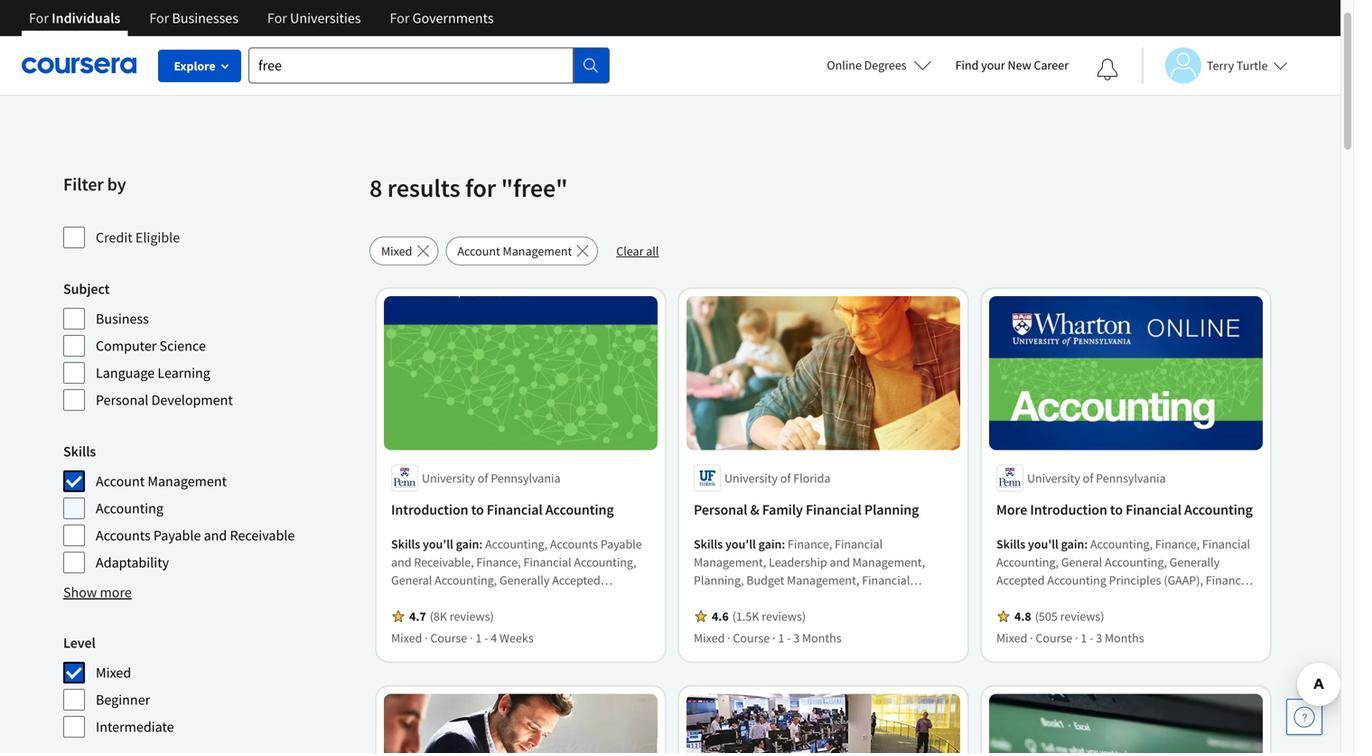 Task type: locate. For each thing, give the bounding box(es) containing it.
personal
[[96, 391, 148, 409], [694, 501, 747, 519]]

3 - from the left
[[1089, 630, 1093, 646]]

0 vertical spatial generally
[[1170, 554, 1220, 570]]

finance, up "leadership" on the right bottom of page
[[788, 536, 832, 552]]

cost for accounting
[[570, 608, 593, 625]]

2 horizontal spatial finance,
[[1155, 536, 1200, 552]]

0 vertical spatial receivable,
[[414, 554, 474, 570]]

mixed for personal & family financial planning
[[694, 630, 725, 646]]

mixed for introduction to financial accounting
[[391, 630, 422, 646]]

for for businesses
[[149, 9, 169, 27]]

to inside introduction to financial accounting link
[[471, 501, 484, 519]]

university of pennsylvania up more introduction to financial accounting
[[1027, 470, 1166, 486]]

1 horizontal spatial gain
[[758, 536, 782, 552]]

level group
[[63, 632, 359, 739]]

gain down more introduction to financial accounting
[[1061, 536, 1084, 552]]

for for governments
[[390, 9, 410, 27]]

0 horizontal spatial months
[[802, 630, 842, 646]]

1 horizontal spatial you'll
[[725, 536, 756, 552]]

principles down more introduction to financial accounting link
[[1109, 572, 1161, 588]]

2 horizontal spatial 1
[[1081, 630, 1087, 646]]

2 to from the left
[[1110, 501, 1123, 519]]

for
[[29, 9, 49, 27], [149, 9, 169, 27], [267, 9, 287, 27], [390, 9, 410, 27]]

for up what do you want to learn? text field
[[390, 9, 410, 27]]

0 horizontal spatial pennsylvania
[[491, 470, 561, 486]]

1 : from the left
[[479, 536, 483, 552]]

of left florida
[[780, 470, 791, 486]]

None search field
[[248, 47, 610, 84]]

0 horizontal spatial management
[[148, 472, 227, 491]]

accounts down introduction to financial accounting link
[[550, 536, 598, 552]]

more
[[996, 501, 1027, 519]]

1 - from the left
[[484, 630, 488, 646]]

1 university from the left
[[422, 470, 475, 486]]

and inside skills group
[[204, 527, 227, 545]]

3 skills you'll gain : from the left
[[996, 536, 1090, 552]]

to
[[471, 501, 484, 519], [1110, 501, 1123, 519]]

mixed · course · 1 - 3 months for &
[[694, 630, 842, 646]]

account inside finance, financial management, leadership and management, planning, budget management, financial analysis, financial accounting, risk management, account management, investment management
[[769, 608, 812, 625]]

management
[[503, 243, 572, 259], [148, 472, 227, 491], [694, 626, 763, 643]]

· down 4.8
[[1030, 630, 1033, 646]]

1 vertical spatial general
[[391, 572, 432, 588]]

receivable,
[[414, 554, 474, 570], [1162, 590, 1222, 607]]

receivable, up (8k
[[414, 554, 474, 570]]

0 horizontal spatial general
[[391, 572, 432, 588]]

3 you'll from the left
[[1028, 536, 1059, 552]]

2 1 from the left
[[778, 630, 784, 646]]

pennsylvania up introduction to financial accounting link
[[491, 470, 561, 486]]

gain for to
[[456, 536, 479, 552]]

1
[[475, 630, 482, 646], [778, 630, 784, 646], [1081, 630, 1087, 646]]

online
[[827, 57, 862, 73]]

2 course from the left
[[733, 630, 770, 646]]

reviews) right (1.5k
[[762, 608, 806, 625]]

gain down introduction to financial accounting
[[456, 536, 479, 552]]

accounts payable and receivable
[[96, 527, 295, 545]]

and inside the accounting, finance, financial accounting, general accounting, generally accepted accounting principles (gaap), financial analysis, accounts payable and receivable, account management, cost accounting, taxes
[[1140, 590, 1160, 607]]

management, up the analysis
[[494, 608, 567, 625]]

1 horizontal spatial 3
[[1096, 630, 1102, 646]]

university up &
[[724, 470, 778, 486]]

you'll up (505
[[1028, 536, 1059, 552]]

(gaap), inside accounting, accounts payable and receivable, finance, financial accounting, general accounting, generally accepted accounting principles (gaap), account management, cash management, cost accounting, financial analysis
[[508, 590, 547, 607]]

reviews) for to
[[450, 608, 494, 625]]

2 horizontal spatial accounts
[[1045, 590, 1093, 607]]

principles up cash
[[453, 590, 505, 607]]

you'll down &
[[725, 536, 756, 552]]

accepted down introduction to financial accounting link
[[552, 572, 600, 588]]

1 3 from the left
[[793, 630, 800, 646]]

skills you'll gain : down the more
[[996, 536, 1090, 552]]

more introduction to financial accounting
[[996, 501, 1253, 519]]

accounting
[[96, 500, 163, 518], [545, 501, 614, 519], [1184, 501, 1253, 519], [1047, 572, 1106, 588], [391, 590, 450, 607]]

1 gain from the left
[[456, 536, 479, 552]]

clear all button
[[605, 237, 670, 266]]

account management
[[457, 243, 572, 259], [96, 472, 227, 491]]

accounting, finance, financial accounting, general accounting, generally accepted accounting principles (gaap), financial analysis, accounts payable and receivable, account management, cost accounting, taxes
[[996, 536, 1254, 625]]

months down the accounting, finance, financial accounting, general accounting, generally accepted accounting principles (gaap), financial analysis, accounts payable and receivable, account management, cost accounting, taxes
[[1105, 630, 1144, 646]]

0 horizontal spatial 1
[[475, 630, 482, 646]]

0 horizontal spatial mixed · course · 1 - 3 months
[[694, 630, 842, 646]]

university up introduction to financial accounting
[[422, 470, 475, 486]]

2 university from the left
[[724, 470, 778, 486]]

language
[[96, 364, 155, 382]]

mixed inside button
[[381, 243, 412, 259]]

1 cost from the left
[[570, 608, 593, 625]]

0 horizontal spatial of
[[478, 470, 488, 486]]

accounting,
[[485, 536, 547, 552], [1090, 536, 1153, 552], [574, 554, 636, 570], [996, 554, 1059, 570], [1105, 554, 1167, 570], [435, 572, 497, 588], [793, 590, 855, 607], [1143, 608, 1205, 625], [391, 626, 454, 643]]

1 horizontal spatial to
[[1110, 501, 1123, 519]]

3 for from the left
[[267, 9, 287, 27]]

1 horizontal spatial mixed · course · 1 - 3 months
[[996, 630, 1144, 646]]

of up more introduction to financial accounting
[[1083, 470, 1093, 486]]

0 horizontal spatial generally
[[500, 572, 550, 588]]

skills for personal & family financial planning
[[694, 536, 723, 552]]

you'll for personal
[[725, 536, 756, 552]]

0 vertical spatial general
[[1061, 554, 1102, 570]]

mixed down 4.8
[[996, 630, 1027, 646]]

management, up mixed · course · 1 - 4 weeks
[[391, 608, 464, 625]]

to up the accounting, finance, financial accounting, general accounting, generally accepted accounting principles (gaap), financial analysis, accounts payable and receivable, account management, cost accounting, taxes
[[1110, 501, 1123, 519]]

1 vertical spatial (gaap),
[[508, 590, 547, 607]]

0 horizontal spatial finance,
[[476, 554, 521, 570]]

gain up "leadership" on the right bottom of page
[[758, 536, 782, 552]]

2 university of pennsylvania from the left
[[1027, 470, 1166, 486]]

finance, down introduction to financial accounting
[[476, 554, 521, 570]]

0 vertical spatial principles
[[1109, 572, 1161, 588]]

: up "leadership" on the right bottom of page
[[782, 536, 785, 552]]

accounts inside skills group
[[96, 527, 151, 545]]

governments
[[412, 9, 494, 27]]

accepted inside the accounting, finance, financial accounting, general accounting, generally accepted accounting principles (gaap), financial analysis, accounts payable and receivable, account management, cost accounting, taxes
[[996, 572, 1045, 588]]

2 for from the left
[[149, 9, 169, 27]]

2 horizontal spatial university
[[1027, 470, 1080, 486]]

management, right 4.8
[[1042, 608, 1114, 625]]

credit
[[96, 229, 133, 247]]

2 horizontal spatial course
[[1036, 630, 1072, 646]]

0 horizontal spatial principles
[[453, 590, 505, 607]]

0 horizontal spatial accepted
[[552, 572, 600, 588]]

- down the "4.8 (505 reviews)"
[[1089, 630, 1093, 646]]

planning,
[[694, 572, 744, 588]]

1 horizontal spatial accepted
[[996, 572, 1045, 588]]

general up the "4.8 (505 reviews)"
[[1061, 554, 1102, 570]]

1 horizontal spatial analysis,
[[996, 590, 1043, 607]]

learning
[[158, 364, 210, 382]]

show more button
[[63, 582, 132, 603]]

· left 4
[[470, 630, 473, 646]]

0 horizontal spatial analysis,
[[694, 590, 740, 607]]

finance, inside the accounting, finance, financial accounting, general accounting, generally accepted accounting principles (gaap), financial analysis, accounts payable and receivable, account management, cost accounting, taxes
[[1155, 536, 1200, 552]]

cost inside the accounting, finance, financial accounting, general accounting, generally accepted accounting principles (gaap), financial analysis, accounts payable and receivable, account management, cost accounting, taxes
[[1117, 608, 1140, 625]]

for left universities
[[267, 9, 287, 27]]

university
[[422, 470, 475, 486], [724, 470, 778, 486], [1027, 470, 1080, 486]]

banner navigation
[[14, 0, 508, 50]]

0 horizontal spatial you'll
[[423, 536, 453, 552]]

course down the "4.8 (505 reviews)"
[[1036, 630, 1072, 646]]

2 pennsylvania from the left
[[1096, 470, 1166, 486]]

account management down "free"
[[457, 243, 572, 259]]

1 skills you'll gain : from the left
[[391, 536, 485, 552]]

2 gain from the left
[[758, 536, 782, 552]]

course
[[430, 630, 467, 646], [733, 630, 770, 646], [1036, 630, 1072, 646]]

course down 4.7 (8k reviews)
[[430, 630, 467, 646]]

account management inside button
[[457, 243, 572, 259]]

3 of from the left
[[1083, 470, 1093, 486]]

explore
[[174, 58, 215, 74]]

1 horizontal spatial months
[[1105, 630, 1144, 646]]

- left 4
[[484, 630, 488, 646]]

2 cost from the left
[[1117, 608, 1140, 625]]

skills you'll gain :
[[391, 536, 485, 552], [694, 536, 788, 552], [996, 536, 1090, 552]]

mixed up "beginner"
[[96, 664, 131, 682]]

: down more introduction to financial accounting
[[1084, 536, 1088, 552]]

2 horizontal spatial reviews)
[[1060, 608, 1104, 625]]

1 horizontal spatial reviews)
[[762, 608, 806, 625]]

3 down the "4.8 (505 reviews)"
[[1096, 630, 1102, 646]]

mixed down 4.7
[[391, 630, 422, 646]]

gain for introduction
[[1061, 536, 1084, 552]]

1 pennsylvania from the left
[[491, 470, 561, 486]]

1 horizontal spatial skills you'll gain :
[[694, 536, 788, 552]]

1 horizontal spatial 1
[[778, 630, 784, 646]]

1 horizontal spatial general
[[1061, 554, 1102, 570]]

1 horizontal spatial introduction
[[1030, 501, 1107, 519]]

2 accepted from the left
[[996, 572, 1045, 588]]

1 horizontal spatial pennsylvania
[[1096, 470, 1166, 486]]

: for family
[[782, 536, 785, 552]]

0 horizontal spatial :
[[479, 536, 483, 552]]

0 horizontal spatial cost
[[570, 608, 593, 625]]

general inside the accounting, finance, financial accounting, general accounting, generally accepted accounting principles (gaap), financial analysis, accounts payable and receivable, account management, cost accounting, taxes
[[1061, 554, 1102, 570]]

university of pennsylvania up introduction to financial accounting
[[422, 470, 561, 486]]

individuals
[[52, 9, 120, 27]]

mixed · course · 1 - 3 months down 4.6 (1.5k reviews)
[[694, 630, 842, 646]]

generally up taxes
[[1170, 554, 1220, 570]]

0 horizontal spatial payable
[[153, 527, 201, 545]]

skills you'll gain : up (8k
[[391, 536, 485, 552]]

generally
[[1170, 554, 1220, 570], [500, 572, 550, 588]]

· down 4.6
[[727, 630, 730, 646]]

more
[[100, 584, 132, 602]]

2 · from the left
[[470, 630, 473, 646]]

1 horizontal spatial payable
[[600, 536, 642, 552]]

personal left &
[[694, 501, 747, 519]]

· down 4.6 (1.5k reviews)
[[772, 630, 776, 646]]

· down the "4.8 (505 reviews)"
[[1075, 630, 1078, 646]]

analysis, down planning,
[[694, 590, 740, 607]]

1 vertical spatial personal
[[694, 501, 747, 519]]

2 horizontal spatial -
[[1089, 630, 1093, 646]]

gain
[[456, 536, 479, 552], [758, 536, 782, 552], [1061, 536, 1084, 552]]

0 vertical spatial personal
[[96, 391, 148, 409]]

2 you'll from the left
[[725, 536, 756, 552]]

general up 4.7
[[391, 572, 432, 588]]

accounts inside the accounting, finance, financial accounting, general accounting, generally accepted accounting principles (gaap), financial analysis, accounts payable and receivable, account management, cost accounting, taxes
[[1045, 590, 1093, 607]]

1 vertical spatial account management
[[96, 472, 227, 491]]

3 reviews) from the left
[[1060, 608, 1104, 625]]

:
[[479, 536, 483, 552], [782, 536, 785, 552], [1084, 536, 1088, 552]]

pennsylvania up more introduction to financial accounting link
[[1096, 470, 1166, 486]]

show notifications image
[[1097, 59, 1118, 80]]

finance,
[[788, 536, 832, 552], [1155, 536, 1200, 552], [476, 554, 521, 570]]

2 horizontal spatial of
[[1083, 470, 1093, 486]]

1 left 4
[[475, 630, 482, 646]]

university of pennsylvania for introduction
[[1027, 470, 1166, 486]]

1 course from the left
[[430, 630, 467, 646]]

1 introduction from the left
[[391, 501, 468, 519]]

mixed inside level group
[[96, 664, 131, 682]]

management down "free"
[[503, 243, 572, 259]]

1 you'll from the left
[[423, 536, 453, 552]]

2 horizontal spatial payable
[[1096, 590, 1137, 607]]

accounts up adaptability
[[96, 527, 151, 545]]

1 horizontal spatial management
[[503, 243, 572, 259]]

reviews) for introduction
[[1060, 608, 1104, 625]]

principles
[[1109, 572, 1161, 588], [453, 590, 505, 607]]

and
[[204, 527, 227, 545], [391, 554, 411, 570], [830, 554, 850, 570], [1140, 590, 1160, 607]]

3 down 4.6 (1.5k reviews)
[[793, 630, 800, 646]]

receivable, inside accounting, accounts payable and receivable, finance, financial accounting, general accounting, generally accepted accounting principles (gaap), account management, cash management, cost accounting, financial analysis
[[414, 554, 474, 570]]

- down 4.6 (1.5k reviews)
[[787, 630, 791, 646]]

1 horizontal spatial personal
[[694, 501, 747, 519]]

2 3 from the left
[[1096, 630, 1102, 646]]

of
[[478, 470, 488, 486], [780, 470, 791, 486], [1083, 470, 1093, 486]]

2 - from the left
[[787, 630, 791, 646]]

account
[[457, 243, 500, 259], [96, 472, 145, 491], [550, 590, 592, 607], [769, 608, 812, 625], [996, 608, 1039, 625]]

accounting inside skills group
[[96, 500, 163, 518]]

management down 4.6
[[694, 626, 763, 643]]

1 vertical spatial generally
[[500, 572, 550, 588]]

5 · from the left
[[1030, 630, 1033, 646]]

1 vertical spatial management
[[148, 472, 227, 491]]

0 horizontal spatial personal
[[96, 391, 148, 409]]

for
[[465, 172, 496, 204]]

of up introduction to financial accounting
[[478, 470, 488, 486]]

mixed
[[381, 243, 412, 259], [391, 630, 422, 646], [694, 630, 725, 646], [996, 630, 1027, 646], [96, 664, 131, 682]]

1 vertical spatial principles
[[453, 590, 505, 607]]

introduction to financial accounting
[[391, 501, 614, 519]]

1 horizontal spatial account management
[[457, 243, 572, 259]]

1 horizontal spatial cost
[[1117, 608, 1140, 625]]

cost inside accounting, accounts payable and receivable, finance, financial accounting, general accounting, generally accepted accounting principles (gaap), account management, cash management, cost accounting, financial analysis
[[570, 608, 593, 625]]

0 horizontal spatial university of pennsylvania
[[422, 470, 561, 486]]

0 horizontal spatial account management
[[96, 472, 227, 491]]

analysis
[[507, 626, 550, 643]]

2 horizontal spatial gain
[[1061, 536, 1084, 552]]

·
[[425, 630, 428, 646], [470, 630, 473, 646], [727, 630, 730, 646], [772, 630, 776, 646], [1030, 630, 1033, 646], [1075, 630, 1078, 646]]

receivable, inside the accounting, finance, financial accounting, general accounting, generally accepted accounting principles (gaap), financial analysis, accounts payable and receivable, account management, cost accounting, taxes
[[1162, 590, 1222, 607]]

2 horizontal spatial you'll
[[1028, 536, 1059, 552]]

management,
[[694, 554, 766, 570], [853, 554, 925, 570], [787, 572, 859, 588], [391, 608, 464, 625], [494, 608, 567, 625], [694, 608, 766, 625], [814, 608, 887, 625], [1042, 608, 1114, 625]]

analysis,
[[694, 590, 740, 607], [996, 590, 1043, 607]]

for left 'businesses'
[[149, 9, 169, 27]]

1 of from the left
[[478, 470, 488, 486]]

mixed button
[[369, 237, 438, 266]]

university for &
[[724, 470, 778, 486]]

and inside finance, financial management, leadership and management, planning, budget management, financial analysis, financial accounting, risk management, account management, investment management
[[830, 554, 850, 570]]

2 of from the left
[[780, 470, 791, 486]]

for for individuals
[[29, 9, 49, 27]]

online degrees
[[827, 57, 907, 73]]

mixed · course · 1 - 4 weeks
[[391, 630, 534, 646]]

1 horizontal spatial receivable,
[[1162, 590, 1222, 607]]

1 horizontal spatial :
[[782, 536, 785, 552]]

management inside finance, financial management, leadership and management, planning, budget management, financial analysis, financial accounting, risk management, account management, investment management
[[694, 626, 763, 643]]

skills
[[63, 443, 96, 461], [391, 536, 420, 552], [694, 536, 723, 552], [996, 536, 1025, 552]]

browse link
[[51, 70, 96, 92]]

1 1 from the left
[[475, 630, 482, 646]]

introduction to financial accounting link
[[391, 499, 650, 521]]

1 horizontal spatial of
[[780, 470, 791, 486]]

2 horizontal spatial skills you'll gain :
[[996, 536, 1090, 552]]

2 horizontal spatial management
[[694, 626, 763, 643]]

for universities
[[267, 9, 361, 27]]

4 · from the left
[[772, 630, 776, 646]]

accepted up 4.8
[[996, 572, 1045, 588]]

1 horizontal spatial generally
[[1170, 554, 1220, 570]]

8 results for "free"
[[369, 172, 568, 204]]

financial
[[487, 501, 543, 519], [806, 501, 862, 519], [1126, 501, 1181, 519], [835, 536, 883, 552], [1202, 536, 1250, 552], [523, 554, 571, 570], [862, 572, 910, 588], [1206, 572, 1254, 588], [742, 590, 790, 607], [456, 626, 504, 643]]

payable
[[153, 527, 201, 545], [600, 536, 642, 552], [1096, 590, 1137, 607]]

science
[[159, 337, 206, 355]]

0 horizontal spatial to
[[471, 501, 484, 519]]

1 to from the left
[[471, 501, 484, 519]]

1 months from the left
[[802, 630, 842, 646]]

2 analysis, from the left
[[996, 590, 1043, 607]]

0 horizontal spatial receivable,
[[414, 554, 474, 570]]

3 university from the left
[[1027, 470, 1080, 486]]

personal inside the "subject" group
[[96, 391, 148, 409]]

0 horizontal spatial reviews)
[[450, 608, 494, 625]]

account inside button
[[457, 243, 500, 259]]

2 vertical spatial management
[[694, 626, 763, 643]]

analysis, up 4.8
[[996, 590, 1043, 607]]

to up accounting, accounts payable and receivable, finance, financial accounting, general accounting, generally accepted accounting principles (gaap), account management, cash management, cost accounting, financial analysis
[[471, 501, 484, 519]]

course down (1.5k
[[733, 630, 770, 646]]

generally up the analysis
[[500, 572, 550, 588]]

2 mixed · course · 1 - 3 months from the left
[[996, 630, 1144, 646]]

0 horizontal spatial course
[[430, 630, 467, 646]]

for governments
[[390, 9, 494, 27]]

1 horizontal spatial principles
[[1109, 572, 1161, 588]]

1 university of pennsylvania from the left
[[422, 470, 561, 486]]

management, down planning,
[[694, 608, 766, 625]]

1 reviews) from the left
[[450, 608, 494, 625]]

accepted
[[552, 572, 600, 588], [996, 572, 1045, 588]]

1 horizontal spatial (gaap),
[[1164, 572, 1203, 588]]

course for introduction
[[1036, 630, 1072, 646]]

you'll up (8k
[[423, 536, 453, 552]]

1 analysis, from the left
[[694, 590, 740, 607]]

3 course from the left
[[1036, 630, 1072, 646]]

skills you'll gain : for introduction
[[391, 536, 485, 552]]

0 horizontal spatial -
[[484, 630, 488, 646]]

management up "accounts payable and receivable"
[[148, 472, 227, 491]]

1 horizontal spatial -
[[787, 630, 791, 646]]

coursera image
[[22, 51, 136, 80]]

0 horizontal spatial introduction
[[391, 501, 468, 519]]

0 vertical spatial management
[[503, 243, 572, 259]]

1 mixed · course · 1 - 3 months from the left
[[694, 630, 842, 646]]

account inside skills group
[[96, 472, 145, 491]]

for individuals
[[29, 9, 120, 27]]

1 down 4.6 (1.5k reviews)
[[778, 630, 784, 646]]

1 for to
[[475, 630, 482, 646]]

reviews) up mixed · course · 1 - 4 weeks
[[450, 608, 494, 625]]

payable inside skills group
[[153, 527, 201, 545]]

for left individuals
[[29, 9, 49, 27]]

1 down the "4.8 (505 reviews)"
[[1081, 630, 1087, 646]]

reviews) for &
[[762, 608, 806, 625]]

0 horizontal spatial 3
[[793, 630, 800, 646]]

mixed · course · 1 - 3 months down the "4.8 (505 reviews)"
[[996, 630, 1144, 646]]

mixed · course · 1 - 3 months
[[694, 630, 842, 646], [996, 630, 1144, 646]]

skills you'll gain : down &
[[694, 536, 788, 552]]

receivable, up taxes
[[1162, 590, 1222, 607]]

university up the more
[[1027, 470, 1080, 486]]

months down 4.6 (1.5k reviews)
[[802, 630, 842, 646]]

· down 4.7
[[425, 630, 428, 646]]

all
[[646, 243, 659, 259]]

2 : from the left
[[782, 536, 785, 552]]

3 1 from the left
[[1081, 630, 1087, 646]]

personal down language at the left of the page
[[96, 391, 148, 409]]

4 for from the left
[[390, 9, 410, 27]]

1 horizontal spatial finance,
[[788, 536, 832, 552]]

you'll for introduction
[[423, 536, 453, 552]]

(505
[[1035, 608, 1058, 625]]

3
[[793, 630, 800, 646], [1096, 630, 1102, 646]]

accounts up the "4.8 (505 reviews)"
[[1045, 590, 1093, 607]]

skills inside skills group
[[63, 443, 96, 461]]

1 horizontal spatial university
[[724, 470, 778, 486]]

management, inside the accounting, finance, financial accounting, general accounting, generally accepted accounting principles (gaap), financial analysis, accounts payable and receivable, account management, cost accounting, taxes
[[1042, 608, 1114, 625]]

- for financial
[[484, 630, 488, 646]]

weeks
[[500, 630, 534, 646]]

2 horizontal spatial :
[[1084, 536, 1088, 552]]

mixed down the 8
[[381, 243, 412, 259]]

3 gain from the left
[[1061, 536, 1084, 552]]

0 horizontal spatial university
[[422, 470, 475, 486]]

gain for &
[[758, 536, 782, 552]]

analysis, inside the accounting, finance, financial accounting, general accounting, generally accepted accounting principles (gaap), financial analysis, accounts payable and receivable, account management, cost accounting, taxes
[[996, 590, 1043, 607]]

receivable
[[230, 527, 295, 545]]

1 accepted from the left
[[552, 572, 600, 588]]

cost for financial
[[1117, 608, 1140, 625]]

mixed down 4.6
[[694, 630, 725, 646]]

0 vertical spatial account management
[[457, 243, 572, 259]]

0 horizontal spatial skills you'll gain :
[[391, 536, 485, 552]]

of for family
[[780, 470, 791, 486]]

1 horizontal spatial accounts
[[550, 536, 598, 552]]

2 reviews) from the left
[[762, 608, 806, 625]]

reviews) right (505
[[1060, 608, 1104, 625]]

0 horizontal spatial gain
[[456, 536, 479, 552]]

0 horizontal spatial accounts
[[96, 527, 151, 545]]

1 for from the left
[[29, 9, 49, 27]]

: down introduction to financial accounting
[[479, 536, 483, 552]]

1 horizontal spatial course
[[733, 630, 770, 646]]

0 horizontal spatial (gaap),
[[508, 590, 547, 607]]

analysis, inside finance, financial management, leadership and management, planning, budget management, financial analysis, financial accounting, risk management, account management, investment management
[[694, 590, 740, 607]]

3 : from the left
[[1084, 536, 1088, 552]]

finance, down more introduction to financial accounting link
[[1155, 536, 1200, 552]]

for businesses
[[149, 9, 238, 27]]

1 horizontal spatial university of pennsylvania
[[1027, 470, 1166, 486]]

2 skills you'll gain : from the left
[[694, 536, 788, 552]]

2 months from the left
[[1105, 630, 1144, 646]]

1 vertical spatial receivable,
[[1162, 590, 1222, 607]]

account management up "accounts payable and receivable"
[[96, 472, 227, 491]]

0 vertical spatial (gaap),
[[1164, 572, 1203, 588]]



Task type: vqa. For each thing, say whether or not it's contained in the screenshot.


Task type: describe. For each thing, give the bounding box(es) containing it.
payable inside accounting, accounts payable and receivable, finance, financial accounting, general accounting, generally accepted accounting principles (gaap), account management, cash management, cost accounting, financial analysis
[[600, 536, 642, 552]]

personal development
[[96, 391, 233, 409]]

course for to
[[430, 630, 467, 646]]

find
[[955, 57, 979, 73]]

generally inside accounting, accounts payable and receivable, finance, financial accounting, general accounting, generally accepted accounting principles (gaap), account management, cash management, cost accounting, financial analysis
[[500, 572, 550, 588]]

adaptability
[[96, 554, 169, 572]]

by
[[107, 173, 126, 196]]

accounts inside accounting, accounts payable and receivable, finance, financial accounting, general accounting, generally accepted accounting principles (gaap), account management, cash management, cost accounting, financial analysis
[[550, 536, 598, 552]]

: for financial
[[479, 536, 483, 552]]

4
[[491, 630, 497, 646]]

clear
[[616, 243, 644, 259]]

8
[[369, 172, 382, 204]]

finance, inside finance, financial management, leadership and management, planning, budget management, financial analysis, financial accounting, risk management, account management, investment management
[[788, 536, 832, 552]]

budget
[[746, 572, 784, 588]]

results
[[387, 172, 460, 204]]

find your new career
[[955, 57, 1069, 73]]

browse
[[51, 72, 96, 90]]

new
[[1008, 57, 1031, 73]]

account inside accounting, accounts payable and receivable, finance, financial accounting, general accounting, generally accepted accounting principles (gaap), account management, cash management, cost accounting, financial analysis
[[550, 590, 592, 607]]

mixed · course · 1 - 3 months for introduction
[[996, 630, 1144, 646]]

generally inside the accounting, finance, financial accounting, general accounting, generally accepted accounting principles (gaap), financial analysis, accounts payable and receivable, account management, cost accounting, taxes
[[1170, 554, 1220, 570]]

management, down risk
[[814, 608, 887, 625]]

subject
[[63, 280, 110, 298]]

account inside the accounting, finance, financial accounting, general accounting, generally accepted accounting principles (gaap), financial analysis, accounts payable and receivable, account management, cost accounting, taxes
[[996, 608, 1039, 625]]

4.7
[[409, 608, 426, 625]]

(8k
[[430, 608, 447, 625]]

show more
[[63, 584, 132, 602]]

accounting inside introduction to financial accounting link
[[545, 501, 614, 519]]

accounting, inside finance, financial management, leadership and management, planning, budget management, financial analysis, financial accounting, risk management, account management, investment management
[[793, 590, 855, 607]]

personal & family financial planning
[[694, 501, 919, 519]]

universities
[[290, 9, 361, 27]]

4.6
[[712, 608, 729, 625]]

3 for to
[[1096, 630, 1102, 646]]

(1.5k
[[732, 608, 759, 625]]

2 introduction from the left
[[1030, 501, 1107, 519]]

What do you want to learn? text field
[[248, 47, 574, 84]]

career
[[1034, 57, 1069, 73]]

investment
[[889, 608, 949, 625]]

months for family
[[802, 630, 842, 646]]

course for &
[[733, 630, 770, 646]]

principles inside the accounting, finance, financial accounting, general accounting, generally accepted accounting principles (gaap), financial analysis, accounts payable and receivable, account management, cost accounting, taxes
[[1109, 572, 1161, 588]]

mixed for more introduction to financial accounting
[[996, 630, 1027, 646]]

language learning
[[96, 364, 210, 382]]

skills you'll gain : for personal
[[694, 536, 788, 552]]

development
[[151, 391, 233, 409]]

free
[[140, 72, 166, 90]]

terry turtle
[[1207, 57, 1268, 74]]

management, up planning,
[[694, 554, 766, 570]]

&
[[750, 501, 759, 519]]

intermediate
[[96, 718, 174, 736]]

businesses
[[172, 9, 238, 27]]

beginner
[[96, 691, 150, 709]]

business
[[96, 310, 149, 328]]

finance, financial management, leadership and management, planning, budget management, financial analysis, financial accounting, risk management, account management, investment management
[[694, 536, 949, 643]]

university of florida
[[724, 470, 831, 486]]

computer
[[96, 337, 157, 355]]

(gaap), inside the accounting, finance, financial accounting, general accounting, generally accepted accounting principles (gaap), financial analysis, accounts payable and receivable, account management, cost accounting, taxes
[[1164, 572, 1203, 588]]

level
[[63, 634, 95, 652]]

accounting inside more introduction to financial accounting link
[[1184, 501, 1253, 519]]

subject group
[[63, 278, 359, 412]]

personal & family financial planning link
[[694, 499, 953, 521]]

accounting inside accounting, accounts payable and receivable, finance, financial accounting, general accounting, generally accepted accounting principles (gaap), account management, cash management, cost accounting, financial analysis
[[391, 590, 450, 607]]

4.6 (1.5k reviews)
[[712, 608, 806, 625]]

terry
[[1207, 57, 1234, 74]]

skills group
[[63, 441, 359, 575]]

management, up risk
[[853, 554, 925, 570]]

"free"
[[501, 172, 568, 204]]

planning
[[864, 501, 919, 519]]

: for to
[[1084, 536, 1088, 552]]

1 · from the left
[[425, 630, 428, 646]]

risk
[[858, 590, 880, 607]]

computer science
[[96, 337, 206, 355]]

filter
[[63, 173, 104, 196]]

4.8 (505 reviews)
[[1014, 608, 1104, 625]]

your
[[981, 57, 1005, 73]]

for for universities
[[267, 9, 287, 27]]

general inside accounting, accounts payable and receivable, finance, financial accounting, general accounting, generally accepted accounting principles (gaap), account management, cash management, cost accounting, financial analysis
[[391, 572, 432, 588]]

family
[[762, 501, 803, 519]]

6 · from the left
[[1075, 630, 1078, 646]]

leadership
[[769, 554, 827, 570]]

3 · from the left
[[727, 630, 730, 646]]

show
[[63, 584, 97, 602]]

find your new career link
[[946, 54, 1078, 77]]

of for to
[[1083, 470, 1093, 486]]

skills for introduction to financial accounting
[[391, 536, 420, 552]]

and inside accounting, accounts payable and receivable, finance, financial accounting, general accounting, generally accepted accounting principles (gaap), account management, cash management, cost accounting, financial analysis
[[391, 554, 411, 570]]

management inside skills group
[[148, 472, 227, 491]]

terry turtle button
[[1142, 47, 1288, 84]]

degrees
[[864, 57, 907, 73]]

florida
[[793, 470, 831, 486]]

pennsylvania for to
[[1096, 470, 1166, 486]]

months for to
[[1105, 630, 1144, 646]]

- for family
[[787, 630, 791, 646]]

credit eligible
[[96, 229, 180, 247]]

clear all
[[616, 243, 659, 259]]

university of pennsylvania for to
[[422, 470, 561, 486]]

3 for family
[[793, 630, 800, 646]]

turtle
[[1237, 57, 1268, 74]]

taxes
[[1208, 608, 1237, 625]]

accepted inside accounting, accounts payable and receivable, finance, financial accounting, general accounting, generally accepted accounting principles (gaap), account management, cash management, cost accounting, financial analysis
[[552, 572, 600, 588]]

you'll for more
[[1028, 536, 1059, 552]]

account management inside skills group
[[96, 472, 227, 491]]

accounting, accounts payable and receivable, finance, financial accounting, general accounting, generally accepted accounting principles (gaap), account management, cash management, cost accounting, financial analysis
[[391, 536, 642, 643]]

university for introduction
[[1027, 470, 1080, 486]]

skills you'll gain : for more
[[996, 536, 1090, 552]]

cash
[[466, 608, 492, 625]]

accounting inside the accounting, finance, financial accounting, general accounting, generally accepted accounting principles (gaap), financial analysis, accounts payable and receivable, account management, cost accounting, taxes
[[1047, 572, 1106, 588]]

help center image
[[1294, 706, 1315, 728]]

payable inside the accounting, finance, financial accounting, general accounting, generally accepted accounting principles (gaap), financial analysis, accounts payable and receivable, account management, cost accounting, taxes
[[1096, 590, 1137, 607]]

4.7 (8k reviews)
[[409, 608, 494, 625]]

personal for personal development
[[96, 391, 148, 409]]

pennsylvania for financial
[[491, 470, 561, 486]]

principles inside accounting, accounts payable and receivable, finance, financial accounting, general accounting, generally accepted accounting principles (gaap), account management, cash management, cost accounting, financial analysis
[[453, 590, 505, 607]]

account management button
[[446, 237, 598, 266]]

personal for personal & family financial planning
[[694, 501, 747, 519]]

management, down "leadership" on the right bottom of page
[[787, 572, 859, 588]]

more introduction to financial accounting link
[[996, 499, 1256, 521]]

eligible
[[135, 229, 180, 247]]

4.8
[[1014, 608, 1031, 625]]

skills for more introduction to financial accounting
[[996, 536, 1025, 552]]

of for financial
[[478, 470, 488, 486]]

filter by
[[63, 173, 126, 196]]

- for to
[[1089, 630, 1093, 646]]

to inside more introduction to financial accounting link
[[1110, 501, 1123, 519]]

1 for &
[[778, 630, 784, 646]]

online degrees button
[[812, 45, 946, 85]]

finance, inside accounting, accounts payable and receivable, finance, financial accounting, general accounting, generally accepted accounting principles (gaap), account management, cash management, cost accounting, financial analysis
[[476, 554, 521, 570]]

university for to
[[422, 470, 475, 486]]

explore button
[[158, 50, 241, 82]]

1 for introduction
[[1081, 630, 1087, 646]]

management inside button
[[503, 243, 572, 259]]



